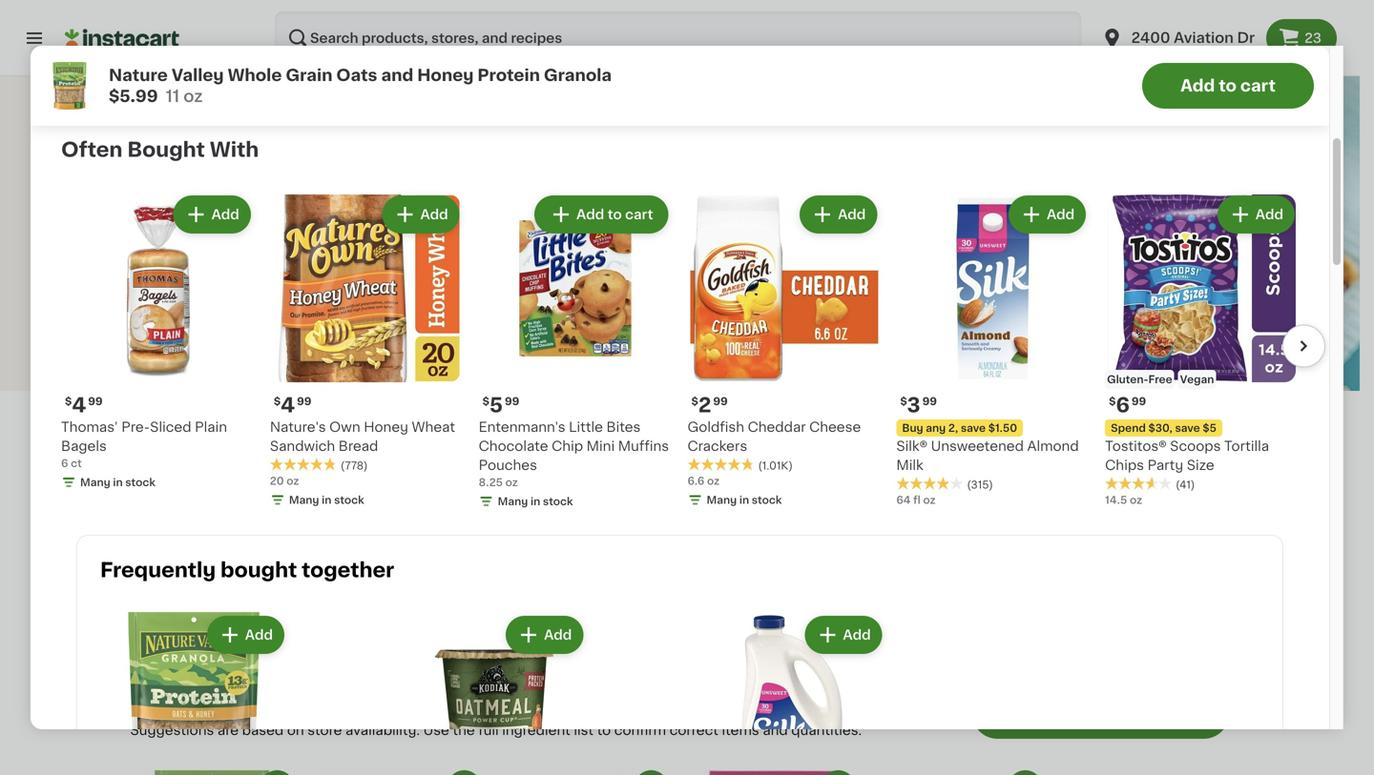Task type: locate. For each thing, give the bounding box(es) containing it.
6.6 oz
[[688, 476, 720, 487]]

honey left protein
[[417, 67, 474, 84]]

the
[[453, 724, 475, 738]]

$ up the goldfish
[[691, 397, 698, 407]]

$ down gluten-
[[1109, 397, 1116, 407]]

oz inside nature valley whole grain oats and honey protein granola $5.99 11 oz
[[183, 88, 203, 104]]

min
[[159, 260, 184, 274]]

99 for thomas' pre-sliced plain bagels
[[88, 397, 103, 407]]

available in 76051 shop stores nearby.
[[130, 439, 389, 484]]

kroger image
[[146, 541, 185, 579]]

with
[[1093, 42, 1121, 55]]

stores
[[1121, 468, 1175, 484], [168, 470, 211, 484]]

99 right 2
[[713, 397, 728, 407]]

scoops
[[1170, 440, 1221, 453]]

oz down pouches
[[505, 478, 518, 488]]

1 horizontal spatial add to cart button
[[1142, 63, 1314, 109]]

$ 4 99 up nature's
[[274, 396, 311, 416]]

save up scoops
[[1175, 423, 1200, 434]]

0 horizontal spatial recipe
[[198, 304, 242, 317]]

99 right 5
[[505, 397, 519, 407]]

0 vertical spatial cart
[[1241, 78, 1276, 94]]

in down pouches
[[531, 497, 540, 507]]

oz right 6.6
[[707, 476, 720, 487]]

stock down thomas' pre-sliced plain bagels 6 ct
[[125, 478, 155, 488]]

(1.01k)
[[758, 461, 793, 471]]

2 99 from the left
[[713, 397, 728, 407]]

many
[[80, 478, 110, 488], [707, 495, 737, 506], [289, 495, 319, 506], [498, 497, 528, 507]]

99 inside $ 6 99
[[1132, 397, 1146, 407]]

share recipe
[[155, 304, 242, 317]]

6 $ from the left
[[1109, 397, 1116, 407]]

0 horizontal spatial and
[[381, 67, 413, 84]]

23 button
[[1266, 19, 1337, 57]]

gluten-free vegan
[[1107, 375, 1214, 385]]

use
[[423, 724, 449, 738]]

in down nature's
[[270, 439, 297, 466]]

1 horizontal spatial and
[[763, 724, 788, 738]]

by
[[161, 209, 179, 222]]

in inside the available in 76051 shop stores nearby.
[[270, 439, 297, 466]]

muffins
[[618, 440, 669, 453]]

4 99 from the left
[[505, 397, 519, 407]]

0 horizontal spatial add to cart button
[[536, 198, 667, 232]]

order
[[1054, 42, 1090, 55]]

thomas'
[[61, 421, 118, 434]]

0 horizontal spatial honey
[[364, 421, 408, 434]]

$ 2 99
[[691, 396, 728, 416]]

$ up thomas'
[[65, 397, 72, 407]]

6 left ct
[[61, 459, 68, 469]]

of
[[1170, 42, 1184, 55]]

20 oz
[[270, 476, 299, 487]]

1 vertical spatial 6
[[61, 459, 68, 469]]

honey inside nature's own honey wheat sandwich bread
[[364, 421, 408, 434]]

calories
[[387, 244, 432, 255]]

in left shop
[[113, 478, 123, 488]]

1 horizontal spatial granola
[[544, 67, 612, 84]]

your
[[1020, 42, 1050, 55]]

2 recipe from the left
[[335, 304, 378, 317]]

recipe right save
[[335, 304, 378, 317]]

1 $ 4 99 from the left
[[65, 396, 103, 416]]

$ up nature's
[[274, 397, 281, 407]]

(41)
[[1176, 480, 1195, 491]]

add to cart
[[1181, 78, 1276, 94], [576, 208, 653, 222]]

99 for nature's own honey wheat sandwich bread
[[297, 397, 311, 407]]

20
[[138, 260, 155, 274], [270, 476, 284, 487]]

0 horizontal spatial save
[[961, 423, 986, 434]]

add to cart button
[[1142, 63, 1314, 109], [536, 198, 667, 232]]

and right items
[[763, 724, 788, 738]]

6 99 from the left
[[1132, 397, 1146, 407]]

99 up thomas'
[[88, 397, 103, 407]]

$ for spend $30, save $5
[[1109, 397, 1116, 407]]

stores down available
[[168, 470, 211, 484]]

and inside nature valley whole grain oats and honey protein granola $5.99 11 oz
[[381, 67, 413, 84]]

99 right 3
[[922, 397, 937, 407]]

$ 4 99 up thomas'
[[65, 396, 103, 416]]

1 vertical spatial to
[[608, 208, 622, 222]]

11
[[166, 88, 180, 104]]

20 inside active time 20 min
[[138, 260, 155, 274]]

1 vertical spatial add to cart
[[576, 208, 653, 222]]

granola right protein
[[544, 67, 612, 84]]

0 horizontal spatial cart
[[625, 208, 653, 222]]

1 horizontal spatial honey
[[417, 67, 474, 84]]

64 fl oz
[[896, 495, 936, 506]]

0 horizontal spatial 20
[[138, 260, 155, 274]]

item carousel region
[[61, 184, 1326, 528]]

recipe right share
[[198, 304, 242, 317]]

plain
[[195, 421, 227, 434]]

99 down gluten-
[[1132, 397, 1146, 407]]

oz right fl
[[923, 495, 936, 506]]

&
[[282, 209, 293, 222]]

1 vertical spatial granola
[[130, 151, 271, 185]]

99 inside $ 5 99
[[505, 397, 519, 407]]

$ inside the $ 3 99
[[900, 397, 907, 407]]

delivery
[[210, 565, 256, 576]]

0 horizontal spatial add to cart
[[576, 208, 653, 222]]

0 horizontal spatial 4
[[72, 396, 86, 416]]

thomas' pre-sliced plain bagels 6 ct
[[61, 421, 227, 469]]

4 up thomas'
[[72, 396, 86, 416]]

share recipe button
[[130, 301, 242, 320]]

together
[[302, 561, 394, 581]]

1 vertical spatial cart
[[625, 208, 653, 222]]

are
[[218, 724, 239, 738]]

$ inside $ 6 99
[[1109, 397, 1116, 407]]

4 for nature's own honey wheat sandwich bread
[[281, 396, 295, 416]]

many down 20 oz
[[289, 495, 319, 506]]

5 $ from the left
[[900, 397, 907, 407]]

save up unsweetened
[[961, 423, 986, 434]]

1 horizontal spatial add to cart
[[1181, 78, 1276, 94]]

own
[[329, 421, 360, 434]]

1 vertical spatial add to cart button
[[536, 198, 667, 232]]

recipe inside button
[[335, 304, 378, 317]]

show all stores (28)
[[1046, 468, 1214, 484]]

1 horizontal spatial 4
[[281, 396, 295, 416]]

$ inside $ 2 99
[[691, 397, 698, 407]]

grain
[[286, 67, 333, 84]]

save
[[961, 423, 986, 434], [1175, 423, 1200, 434]]

0 horizontal spatial $ 4 99
[[65, 396, 103, 416]]

0 vertical spatial granola
[[544, 67, 612, 84]]

and right oats
[[381, 67, 413, 84]]

cheddar
[[748, 421, 806, 434]]

1 horizontal spatial 20
[[270, 476, 284, 487]]

wheat
[[412, 421, 455, 434]]

oz right '11'
[[183, 88, 203, 104]]

granola up "better"
[[130, 151, 271, 185]]

(778)
[[341, 461, 368, 471]]

99 inside the $ 3 99
[[922, 397, 937, 407]]

$ up the buy
[[900, 397, 907, 407]]

6.6
[[688, 476, 705, 487]]

add
[[1181, 78, 1215, 94], [211, 208, 239, 222], [420, 208, 448, 222], [576, 208, 604, 222], [838, 208, 866, 222], [1047, 208, 1075, 222], [1256, 208, 1284, 222], [245, 629, 273, 642], [544, 629, 572, 642], [843, 629, 871, 642]]

instacart logo image
[[65, 27, 179, 50]]

0 horizontal spatial granola
[[130, 151, 271, 185]]

quantities.
[[791, 724, 862, 738]]

recipe for share recipe
[[198, 304, 242, 317]]

1 horizontal spatial cart
[[1241, 78, 1276, 94]]

cart inside product group
[[625, 208, 653, 222]]

recipe inside button
[[198, 304, 242, 317]]

1 horizontal spatial save
[[1175, 423, 1200, 434]]

4 $ from the left
[[483, 397, 490, 407]]

$ inside $ 5 99
[[483, 397, 490, 407]]

0 horizontal spatial stores
[[168, 470, 211, 484]]

1 vertical spatial honey
[[364, 421, 408, 434]]

full
[[478, 724, 499, 738]]

oz right 14.5 on the right bottom of page
[[1130, 495, 1142, 506]]

20 right 'nearby.'
[[270, 476, 284, 487]]

$ for entenmann's little bites chocolate chip mini muffins pouches
[[483, 397, 490, 407]]

cart
[[1241, 78, 1276, 94], [625, 208, 653, 222]]

0 vertical spatial honey
[[417, 67, 474, 84]]

0 vertical spatial add to cart
[[1181, 78, 1276, 94]]

3 $ from the left
[[274, 397, 281, 407]]

directions
[[489, 61, 561, 75]]

gluten-
[[1107, 375, 1148, 385]]

1 99 from the left
[[88, 397, 103, 407]]

items
[[722, 724, 759, 738]]

99
[[88, 397, 103, 407], [713, 397, 728, 407], [297, 397, 311, 407], [505, 397, 519, 407], [922, 397, 937, 407], [1132, 397, 1146, 407]]

many down ct
[[80, 478, 110, 488]]

1 4 from the left
[[72, 396, 86, 416]]

$ up the entenmann's on the bottom left of the page
[[483, 397, 490, 407]]

3 99 from the left
[[297, 397, 311, 407]]

6 up spend at the bottom
[[1116, 396, 1130, 416]]

many down 8.25
[[498, 497, 528, 507]]

0 vertical spatial 6
[[1116, 396, 1130, 416]]

99 for entenmann's little bites chocolate chip mini muffins pouches
[[505, 397, 519, 407]]

show all stores (28) button
[[1046, 466, 1230, 487]]

time
[[167, 244, 192, 255]]

save recipe button
[[273, 301, 378, 320]]

1 vertical spatial and
[[763, 724, 788, 738]]

show
[[1046, 468, 1093, 484]]

$ 4 99
[[65, 396, 103, 416], [274, 396, 311, 416]]

honey
[[417, 67, 474, 84], [364, 421, 408, 434]]

1 vertical spatial 20
[[270, 476, 284, 487]]

milk
[[896, 459, 923, 472]]

2 $ 4 99 from the left
[[274, 396, 311, 416]]

granola inside nature valley whole grain oats and honey protein granola $5.99 11 oz
[[544, 67, 612, 84]]

confirm
[[614, 724, 666, 738]]

99 for buy any 2, save $1.50
[[922, 397, 937, 407]]

23
[[1305, 31, 1322, 45]]

product group containing 5
[[479, 192, 672, 513]]

crackers
[[688, 440, 747, 453]]

14.5 oz
[[1105, 495, 1142, 506]]

servings 18
[[308, 244, 355, 274]]

99 inside $ 2 99
[[713, 397, 728, 407]]

product group
[[61, 192, 255, 494], [270, 192, 463, 512], [479, 192, 672, 513], [688, 192, 881, 512], [896, 192, 1090, 508], [1105, 192, 1299, 508], [100, 613, 288, 776], [399, 613, 587, 776], [698, 613, 886, 776], [130, 771, 294, 776], [317, 771, 481, 776], [504, 771, 668, 776], [691, 771, 856, 776], [878, 771, 1043, 776]]

2 vertical spatial to
[[597, 724, 611, 738]]

1 recipe from the left
[[198, 304, 242, 317]]

0 vertical spatial and
[[381, 67, 413, 84]]

2 4 from the left
[[281, 396, 295, 416]]

0 horizontal spatial 6
[[61, 459, 68, 469]]

5 99 from the left
[[922, 397, 937, 407]]

0 vertical spatial 20
[[138, 260, 155, 274]]

nearby.
[[214, 470, 264, 484]]

homes
[[229, 209, 278, 222]]

save recipe
[[298, 304, 378, 317]]

2 $ from the left
[[691, 397, 698, 407]]

stock
[[125, 478, 155, 488], [752, 495, 782, 506], [334, 495, 364, 506], [543, 497, 573, 507]]

unsweetened
[[931, 440, 1024, 453]]

granola
[[544, 67, 612, 84], [130, 151, 271, 185]]

honey up bread
[[364, 421, 408, 434]]

2,
[[948, 423, 958, 434]]

1 $ from the left
[[65, 397, 72, 407]]

stock down 'entenmann's little bites chocolate chip mini muffins pouches 8.25 oz'
[[543, 497, 573, 507]]

1 horizontal spatial stores
[[1121, 468, 1175, 484]]

1 horizontal spatial recipe
[[335, 304, 378, 317]]

99 up nature's
[[297, 397, 311, 407]]

stores down tostitos® at the bottom of the page
[[1121, 468, 1175, 484]]

4 up nature's
[[281, 396, 295, 416]]

1 horizontal spatial 6
[[1116, 396, 1130, 416]]

to
[[1219, 78, 1237, 94], [608, 208, 622, 222], [597, 724, 611, 738]]

20 down active
[[138, 260, 155, 274]]

★★★★★
[[688, 458, 754, 472], [688, 458, 754, 472], [270, 458, 337, 472], [270, 458, 337, 472], [896, 477, 963, 491], [896, 477, 963, 491], [1105, 477, 1172, 491], [1105, 477, 1172, 491]]

0 vertical spatial add to cart button
[[1142, 63, 1314, 109]]

$ 4 99 for thomas' pre-sliced plain bagels
[[65, 396, 103, 416]]

1 horizontal spatial $ 4 99
[[274, 396, 311, 416]]



Task type: vqa. For each thing, say whether or not it's contained in the screenshot.
Thomas' Pre-Sliced Plain Bagels 6 ct
yes



Task type: describe. For each thing, give the bounding box(es) containing it.
chips
[[1105, 459, 1144, 472]]

2
[[698, 396, 711, 416]]

sliced
[[150, 421, 191, 434]]

1 save from the left
[[961, 423, 986, 434]]

mind.
[[1187, 42, 1225, 55]]

place your order with peace of mind.
[[980, 42, 1225, 55]]

many in stock down pouches
[[498, 497, 573, 507]]

bread
[[339, 440, 378, 453]]

granola bars
[[130, 151, 361, 185]]

99 for goldfish cheddar cheese crackers
[[713, 397, 728, 407]]

peace
[[1125, 42, 1167, 55]]

ingredient
[[502, 724, 571, 738]]

pre-
[[121, 421, 150, 434]]

(315)
[[967, 480, 993, 491]]

bagels
[[61, 440, 107, 453]]

$ for thomas' pre-sliced plain bagels
[[65, 397, 72, 407]]

free
[[1148, 375, 1173, 385]]

stock down (778)
[[334, 495, 364, 506]]

fl
[[913, 495, 921, 506]]

spend $30, save $5
[[1111, 423, 1217, 434]]

6 inside product group
[[1116, 396, 1130, 416]]

frequently bought together
[[100, 561, 394, 581]]

silk®
[[896, 440, 928, 453]]

goldfish cheddar cheese crackers
[[688, 421, 861, 453]]

servings
[[308, 244, 355, 255]]

oz inside 'entenmann's little bites chocolate chip mini muffins pouches 8.25 oz'
[[505, 478, 518, 488]]

bites
[[606, 421, 641, 434]]

130
[[387, 261, 411, 274]]

$ 4 99 for nature's own honey wheat sandwich bread
[[274, 396, 311, 416]]

delivery by 1:50pm
[[210, 565, 314, 576]]

granola bars image
[[680, 76, 1360, 391]]

valley
[[172, 67, 224, 84]]

based
[[242, 724, 284, 738]]

availability.
[[345, 724, 420, 738]]

to inside product group
[[608, 208, 622, 222]]

recipe for save recipe
[[335, 304, 378, 317]]

many in stock down 6.6 oz
[[707, 495, 782, 506]]

save
[[298, 304, 332, 317]]

party
[[1148, 459, 1183, 472]]

store
[[308, 724, 342, 738]]

5
[[490, 396, 503, 416]]

sandwich
[[270, 440, 335, 453]]

by better homes & gardens
[[161, 209, 355, 222]]

add to cart inside product group
[[576, 208, 653, 222]]

$30,
[[1149, 423, 1173, 434]]

in down 76051 button
[[322, 495, 332, 506]]

spend
[[1111, 423, 1146, 434]]

oz down sandwich
[[286, 476, 299, 487]]

any
[[926, 423, 946, 434]]

nature's
[[270, 421, 326, 434]]

mini
[[587, 440, 615, 453]]

$ for buy any 2, save $1.50
[[900, 397, 907, 407]]

gardens
[[296, 209, 355, 222]]

64
[[896, 495, 911, 506]]

correct
[[670, 724, 719, 738]]

pouches
[[479, 459, 537, 472]]

goldfish
[[688, 421, 744, 434]]

better
[[183, 209, 226, 222]]

protein
[[478, 67, 540, 84]]

$ for goldfish cheddar cheese crackers
[[691, 397, 698, 407]]

stock down (1.01k)
[[752, 495, 782, 506]]

with
[[210, 140, 259, 160]]

1:50pm
[[275, 565, 314, 576]]

honey inside nature valley whole grain oats and honey protein granola $5.99 11 oz
[[417, 67, 474, 84]]

14.5
[[1105, 495, 1127, 506]]

tostitos® scoops tortilla chips party size
[[1105, 440, 1269, 472]]

vegan
[[1180, 375, 1214, 385]]

$5.99
[[109, 88, 158, 104]]

(28)
[[1179, 468, 1214, 484]]

$ for nature's own honey wheat sandwich bread
[[274, 397, 281, 407]]

4 for thomas' pre-sliced plain bagels
[[72, 396, 86, 416]]

stores inside button
[[1121, 468, 1175, 484]]

many in stock down (778)
[[289, 495, 364, 506]]

$ 6 99
[[1109, 396, 1146, 416]]

product group containing 6
[[1105, 192, 1299, 508]]

size
[[1187, 459, 1215, 472]]

99 for spend $30, save $5
[[1132, 397, 1146, 407]]

product group containing 3
[[896, 192, 1090, 508]]

entenmann's
[[479, 421, 565, 434]]

nature valley whole grain oats and honey protein granola $5.99 11 oz
[[109, 67, 612, 104]]

0 vertical spatial to
[[1219, 78, 1237, 94]]

6 inside thomas' pre-sliced plain bagels 6 ct
[[61, 459, 68, 469]]

active
[[130, 244, 165, 255]]

stores inside the available in 76051 shop stores nearby.
[[168, 470, 211, 484]]

many down 6.6 oz
[[707, 495, 737, 506]]

suggestions
[[130, 724, 214, 738]]

3
[[907, 396, 920, 416]]

in down crackers
[[739, 495, 749, 506]]

many in stock down ct
[[80, 478, 155, 488]]

place
[[980, 42, 1017, 55]]

buy
[[902, 423, 923, 434]]

active time 20 min
[[130, 244, 192, 274]]

18
[[324, 260, 339, 274]]

cheese
[[809, 421, 861, 434]]

2 save from the left
[[1175, 423, 1200, 434]]

add to cart button inside product group
[[536, 198, 667, 232]]

buy any 2, save $1.50
[[902, 423, 1017, 434]]

often
[[61, 140, 123, 160]]

76051
[[303, 439, 389, 466]]

delivery by 1:50pm link
[[130, 510, 497, 611]]

nature's own honey wheat sandwich bread
[[270, 421, 455, 453]]

silk® unsweetened almond milk
[[896, 440, 1079, 472]]

shop
[[130, 470, 165, 484]]

almond
[[1027, 440, 1079, 453]]

20 inside item carousel region
[[270, 476, 284, 487]]

product group containing 2
[[688, 192, 881, 512]]

little
[[569, 421, 603, 434]]

tortilla
[[1224, 440, 1269, 453]]

76051 button
[[303, 437, 389, 468]]



